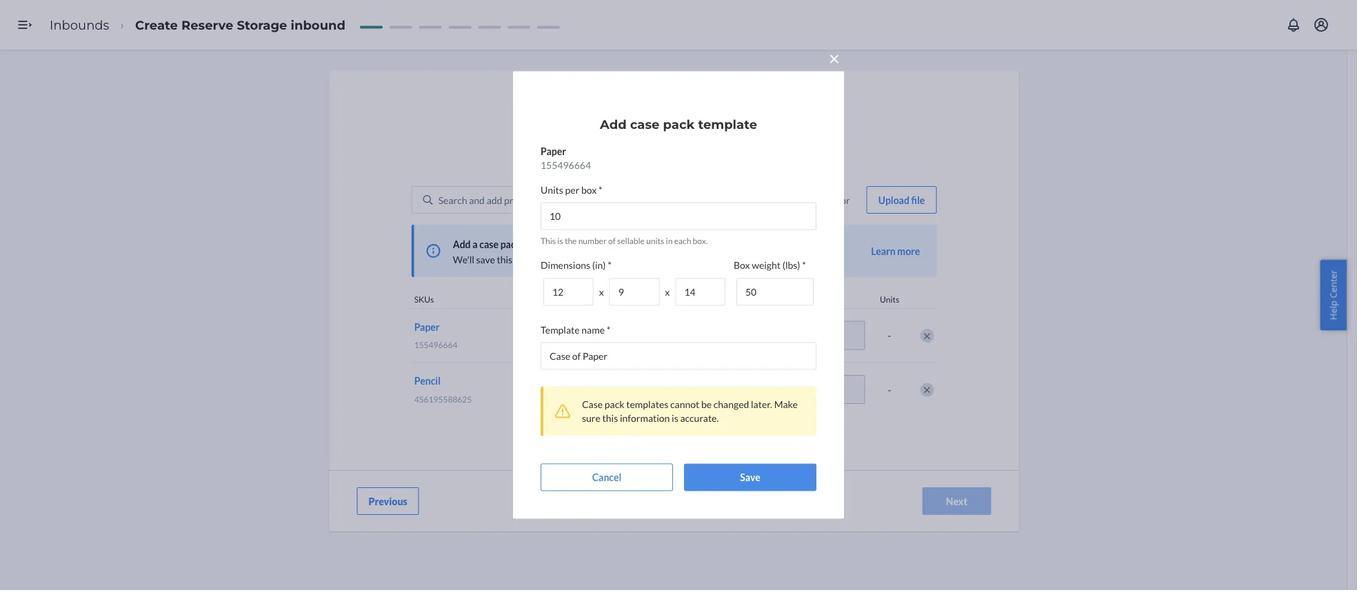Task type: locate. For each thing, give the bounding box(es) containing it.
template inside the × document
[[698, 117, 757, 132]]

1 + add case pack template from the top
[[611, 331, 721, 343]]

a up save
[[473, 238, 478, 250]]

information inside case pack templates cannot be changed later. make sure this information is accurate.
[[620, 412, 670, 424]]

the left number
[[565, 236, 577, 246]]

save button
[[684, 464, 817, 491]]

*
[[599, 184, 602, 196], [608, 259, 612, 271], [802, 259, 806, 271], [607, 324, 611, 336]]

each up future
[[578, 238, 599, 250]]

2 - from the top
[[888, 384, 891, 395]]

0 horizontal spatial of
[[608, 236, 616, 246]]

upload
[[878, 194, 910, 206]]

1 vertical spatial information
[[514, 253, 564, 265]]

456195588625
[[414, 394, 472, 404]]

units per box *
[[541, 184, 602, 196]]

1 horizontal spatial 155496664
[[541, 159, 591, 171]]

1 horizontal spatial this
[[602, 412, 618, 424]]

previous
[[369, 496, 407, 507]]

each right in
[[674, 236, 691, 246]]

0 horizontal spatial or
[[702, 138, 711, 149]]

number of boxes number field right the make
[[804, 375, 865, 404]]

1 vertical spatial or
[[841, 194, 850, 206]]

information down templates
[[620, 412, 670, 424]]

0 vertical spatial 155496664
[[541, 159, 591, 171]]

help
[[1327, 301, 1340, 320]]

paper down the "skus"
[[414, 321, 440, 333]]

cancel button
[[541, 464, 673, 491]]

+
[[611, 331, 617, 343], [611, 385, 617, 397]]

0 vertical spatial of
[[643, 151, 652, 163]]

1 - from the top
[[888, 330, 891, 342]]

case for case packs must have product information or a scannable barcode on the outside of the box.
[[521, 138, 542, 149]]

each
[[674, 236, 691, 246], [578, 238, 599, 250]]

None text field
[[541, 342, 817, 370]]

+ add case pack template link for paper
[[611, 330, 788, 344]]

+ for pencil
[[611, 385, 617, 397]]

W number field
[[609, 278, 660, 306]]

2 + from the top
[[611, 385, 617, 397]]

1 + from the top
[[611, 331, 617, 343]]

more
[[897, 245, 920, 257]]

case for case pack templates cannot be changed later. make sure this information is accurate.
[[582, 399, 603, 410]]

0 horizontal spatial units
[[541, 184, 563, 196]]

add
[[587, 113, 614, 128], [600, 117, 627, 132], [453, 238, 471, 250], [619, 331, 637, 343], [619, 385, 637, 397]]

save
[[740, 472, 760, 484]]

1 horizontal spatial the
[[654, 151, 668, 163]]

lbs number field
[[737, 278, 814, 306]]

case pack templates cannot be changed later. make sure this information is accurate.
[[582, 399, 798, 424]]

the
[[813, 138, 827, 149], [654, 151, 668, 163], [565, 236, 577, 246]]

for
[[564, 238, 577, 250], [566, 253, 579, 265]]

+ add case pack template down details
[[611, 331, 721, 343]]

+ add case pack template for paper
[[611, 331, 721, 343]]

x left packing
[[599, 286, 604, 298]]

1 vertical spatial the
[[654, 151, 668, 163]]

2 + add case pack template link from the top
[[611, 384, 788, 398]]

155496664 down packs
[[541, 159, 591, 171]]

case
[[521, 138, 542, 149], [582, 399, 603, 410]]

next
[[946, 496, 968, 507]]

box
[[581, 184, 597, 196]]

Number of boxes number field
[[804, 321, 865, 350], [804, 375, 865, 404]]

1 vertical spatial -
[[888, 384, 891, 395]]

pack left templates
[[605, 399, 624, 410]]

1 row from the top
[[412, 308, 937, 362]]

number of boxes number field for paper
[[804, 321, 865, 350]]

the right outside
[[654, 151, 668, 163]]

or inside case packs must have product information or a scannable barcode on the outside of the box.
[[702, 138, 711, 149]]

packs
[[544, 138, 568, 149]]

case-
[[617, 113, 651, 128]]

0 horizontal spatial each
[[578, 238, 599, 250]]

1 vertical spatial +
[[611, 385, 617, 397]]

155496664 down paper link
[[414, 340, 457, 350]]

or left upload
[[841, 194, 850, 206]]

or
[[702, 138, 711, 149], [841, 194, 850, 206]]

0 horizontal spatial case
[[521, 138, 542, 149]]

case left packs
[[521, 138, 542, 149]]

pack down details
[[659, 331, 680, 343]]

sellable
[[617, 236, 645, 246]]

is down cannot
[[672, 412, 678, 424]]

we'll
[[453, 253, 474, 265]]

paper left must
[[541, 145, 566, 157]]

+ add case pack template link
[[611, 330, 788, 344], [611, 384, 788, 398]]

0 horizontal spatial 155496664
[[414, 340, 457, 350]]

is inside case pack templates cannot be changed later. make sure this information is accurate.
[[672, 412, 678, 424]]

template up dimensions
[[523, 238, 562, 250]]

product.
[[601, 238, 637, 250]]

0 vertical spatial a
[[713, 138, 718, 149]]

pack
[[663, 117, 695, 132], [500, 238, 521, 250], [659, 331, 680, 343], [659, 385, 680, 397], [605, 399, 624, 410]]

save
[[476, 253, 495, 265]]

1 vertical spatial 155496664
[[414, 340, 457, 350]]

box. down add case pack template
[[670, 151, 687, 163]]

case down details
[[638, 331, 657, 343]]

case inside case packs must have product information or a scannable barcode on the outside of the box.
[[521, 138, 542, 149]]

0 vertical spatial +
[[611, 331, 617, 343]]

pack up cannot
[[659, 385, 680, 397]]

2 horizontal spatial the
[[813, 138, 827, 149]]

inbounds link
[[50, 17, 109, 32]]

or down add case pack template
[[702, 138, 711, 149]]

have
[[593, 138, 613, 149]]

1 vertical spatial paper
[[414, 321, 440, 333]]

0 horizontal spatial x
[[599, 286, 604, 298]]

the right the on
[[813, 138, 827, 149]]

information down this at the left of the page
[[514, 253, 564, 265]]

information down add case pack template
[[650, 138, 700, 149]]

row
[[412, 308, 937, 362], [412, 362, 937, 416]]

1 vertical spatial is
[[672, 412, 678, 424]]

0 vertical spatial paper
[[541, 145, 566, 157]]

0 vertical spatial for
[[564, 238, 577, 250]]

packing
[[612, 294, 640, 304]]

template down l number field
[[682, 331, 721, 343]]

of left sellable
[[608, 236, 616, 246]]

155496664
[[541, 159, 591, 171], [414, 340, 457, 350]]

2 x from the left
[[665, 286, 670, 298]]

1 x from the left
[[599, 286, 604, 298]]

1 number of boxes number field from the top
[[804, 321, 865, 350]]

+ add case pack template
[[611, 331, 721, 343], [611, 385, 721, 397]]

pack inside case pack templates cannot be changed later. make sure this information is accurate.
[[605, 399, 624, 410]]

units down the learn more
[[880, 294, 900, 304]]

0 horizontal spatial box.
[[670, 151, 687, 163]]

units inside the × document
[[541, 184, 563, 196]]

0 vertical spatial box.
[[670, 151, 687, 163]]

1 vertical spatial box.
[[693, 236, 708, 246]]

paper link
[[414, 321, 440, 333]]

1 horizontal spatial or
[[841, 194, 850, 206]]

1 horizontal spatial box.
[[693, 236, 708, 246]]

0 horizontal spatial a
[[473, 238, 478, 250]]

paper
[[541, 145, 566, 157], [414, 321, 440, 333]]

1 vertical spatial this
[[602, 412, 618, 424]]

1 vertical spatial + add case pack template
[[611, 385, 721, 397]]

1 horizontal spatial paper
[[541, 145, 566, 157]]

case
[[630, 117, 660, 132], [480, 238, 499, 250], [638, 331, 657, 343], [638, 385, 657, 397]]

* right the box
[[599, 184, 602, 196]]

paper inside paper 155496664
[[541, 145, 566, 157]]

2 row from the top
[[412, 362, 937, 416]]

each inside the × document
[[674, 236, 691, 246]]

1 horizontal spatial a
[[713, 138, 718, 149]]

1 horizontal spatial of
[[643, 151, 652, 163]]

information inside case packs must have product information or a scannable barcode on the outside of the box.
[[650, 138, 700, 149]]

2 vertical spatial information
[[620, 412, 670, 424]]

0 horizontal spatial paper
[[414, 321, 440, 333]]

this right sure
[[602, 412, 618, 424]]

0 vertical spatial + add case pack template
[[611, 331, 721, 343]]

is
[[557, 236, 563, 246], [672, 412, 678, 424]]

case up sure
[[582, 399, 603, 410]]

each inside add a case pack template for each product. we'll save this information for future inbounds.
[[578, 238, 599, 250]]

+ add case pack template link up be at the bottom of the page
[[611, 384, 788, 398]]

of inside case packs must have product information or a scannable barcode on the outside of the box.
[[643, 151, 652, 163]]

on
[[800, 138, 811, 149]]

+ add case pack template link for pencil
[[611, 384, 788, 398]]

1 horizontal spatial units
[[880, 294, 900, 304]]

0 vertical spatial the
[[813, 138, 827, 149]]

units for units
[[880, 294, 900, 304]]

pack left this at the left of the page
[[500, 238, 521, 250]]

a
[[713, 138, 718, 149], [473, 238, 478, 250]]

inbounds.
[[609, 253, 650, 265]]

case inside case pack templates cannot be changed later. make sure this information is accurate.
[[582, 399, 603, 410]]

add for add case pack template
[[600, 117, 627, 132]]

0 horizontal spatial this
[[497, 253, 513, 265]]

products
[[703, 113, 761, 128]]

1 vertical spatial number of boxes number field
[[804, 375, 865, 404]]

of down product at the top of the page
[[643, 151, 652, 163]]

0 vertical spatial information
[[650, 138, 700, 149]]

+ add case pack template link down l number field
[[611, 330, 788, 344]]

H number field
[[543, 278, 594, 306]]

2 + add case pack template from the top
[[611, 385, 721, 397]]

add for add a case pack template for each product. we'll save this information for future inbounds.
[[453, 238, 471, 250]]

pack inside add a case pack template for each product. we'll save this information for future inbounds.
[[500, 238, 521, 250]]

inbound
[[291, 17, 346, 32]]

this
[[497, 253, 513, 265], [602, 412, 618, 424]]

units left "per"
[[541, 184, 563, 196]]

templates
[[626, 399, 668, 410]]

boxes
[[802, 294, 823, 304]]

None number field
[[541, 202, 817, 230]]

a left scannable at top
[[713, 138, 718, 149]]

template up scannable at top
[[698, 117, 757, 132]]

× button
[[825, 44, 844, 70]]

add inside the × document
[[600, 117, 627, 132]]

* right name
[[607, 324, 611, 336]]

paper inside row
[[414, 321, 440, 333]]

create reserve storage inbound
[[135, 17, 346, 32]]

box weight (lbs) *
[[734, 259, 806, 271]]

packing details
[[612, 294, 666, 304]]

0 horizontal spatial the
[[565, 236, 577, 246]]

template
[[698, 117, 757, 132], [523, 238, 562, 250], [682, 331, 721, 343], [682, 385, 721, 397]]

0 vertical spatial this
[[497, 253, 513, 265]]

case inside add a case pack template for each product. we'll save this information for future inbounds.
[[480, 238, 499, 250]]

add inside add a case pack template for each product. we'll save this information for future inbounds.
[[453, 238, 471, 250]]

cannot
[[670, 399, 699, 410]]

1 horizontal spatial x
[[665, 286, 670, 298]]

details
[[642, 294, 666, 304]]

0 vertical spatial is
[[557, 236, 563, 246]]

0 vertical spatial units
[[541, 184, 563, 196]]

pencil link
[[414, 375, 441, 387]]

add for add case-packed products
[[587, 113, 614, 128]]

0 vertical spatial -
[[888, 330, 891, 342]]

this right save
[[497, 253, 513, 265]]

pack up case packs must have product information or a scannable barcode on the outside of the box.
[[663, 117, 695, 132]]

×
[[829, 47, 840, 70]]

paper 155496664
[[541, 145, 591, 171]]

number of boxes number field down "boxes"
[[804, 321, 865, 350]]

-
[[888, 330, 891, 342], [888, 384, 891, 395]]

0 vertical spatial case
[[521, 138, 542, 149]]

case up save
[[480, 238, 499, 250]]

is right this at the left of the page
[[557, 236, 563, 246]]

for left future
[[566, 253, 579, 265]]

0 vertical spatial + add case pack template link
[[611, 330, 788, 344]]

skus
[[414, 294, 434, 304]]

1 vertical spatial a
[[473, 238, 478, 250]]

reserve
[[181, 17, 233, 32]]

must
[[570, 138, 591, 149]]

0 vertical spatial or
[[702, 138, 711, 149]]

+ for paper
[[611, 331, 617, 343]]

* right "(lbs)"
[[802, 259, 806, 271]]

packed
[[651, 113, 699, 128]]

1 horizontal spatial each
[[674, 236, 691, 246]]

x
[[599, 286, 604, 298], [665, 286, 670, 298]]

for up dimensions
[[564, 238, 577, 250]]

weight
[[752, 259, 781, 271]]

1 vertical spatial units
[[880, 294, 900, 304]]

paper for paper 155496664
[[541, 145, 566, 157]]

2 number of boxes number field from the top
[[804, 375, 865, 404]]

0 vertical spatial number of boxes number field
[[804, 321, 865, 350]]

help center button
[[1320, 260, 1347, 331]]

1 vertical spatial + add case pack template link
[[611, 384, 788, 398]]

x left l number field
[[665, 286, 670, 298]]

number of boxes number field for pencil
[[804, 375, 865, 404]]

+ add case pack template up templates
[[611, 385, 721, 397]]

1 horizontal spatial is
[[672, 412, 678, 424]]

box. right in
[[693, 236, 708, 246]]

2 vertical spatial the
[[565, 236, 577, 246]]

box.
[[670, 151, 687, 163], [693, 236, 708, 246]]

1 vertical spatial of
[[608, 236, 616, 246]]

of
[[643, 151, 652, 163], [608, 236, 616, 246]]

center
[[1327, 270, 1340, 298]]

+ add case pack template for pencil
[[611, 385, 721, 397]]

case up product at the top of the page
[[630, 117, 660, 132]]

a inside add a case pack template for each product. we'll save this information for future inbounds.
[[473, 238, 478, 250]]

1 horizontal spatial case
[[582, 399, 603, 410]]

1 + add case pack template link from the top
[[611, 330, 788, 344]]

1 vertical spatial case
[[582, 399, 603, 410]]



Task type: vqa. For each thing, say whether or not it's contained in the screenshot.
have
yes



Task type: describe. For each thing, give the bounding box(es) containing it.
cancel
[[592, 472, 622, 484]]

next button
[[922, 488, 991, 515]]

case packs must have product information or a scannable barcode on the outside of the box.
[[521, 138, 827, 163]]

this inside add a case pack template for each product. we'll save this information for future inbounds.
[[497, 253, 513, 265]]

outside
[[610, 151, 642, 163]]

accurate.
[[680, 412, 719, 424]]

this inside case pack templates cannot be changed later. make sure this information is accurate.
[[602, 412, 618, 424]]

case inside the × document
[[630, 117, 660, 132]]

add case pack template
[[600, 117, 757, 132]]

barcode
[[764, 138, 798, 149]]

template up be at the bottom of the page
[[682, 385, 721, 397]]

breadcrumbs navigation
[[39, 5, 357, 45]]

add case-packed products
[[587, 113, 761, 128]]

case up templates
[[638, 385, 657, 397]]

name
[[582, 324, 605, 336]]

storage
[[237, 17, 287, 32]]

none number field inside the × document
[[541, 202, 817, 230]]

none text field inside the × document
[[541, 342, 817, 370]]

units for units per box *
[[541, 184, 563, 196]]

future
[[581, 253, 607, 265]]

L number field
[[675, 278, 726, 306]]

this
[[541, 236, 556, 246]]

this is the number of sellable units in each box.
[[541, 236, 708, 246]]

later.
[[751, 399, 772, 410]]

template name *
[[541, 324, 611, 336]]

the inside document
[[565, 236, 577, 246]]

dimensions (in) *
[[541, 259, 612, 271]]

changed
[[714, 399, 749, 410]]

(lbs)
[[783, 259, 800, 271]]

paper for paper
[[414, 321, 440, 333]]

upload file
[[878, 194, 925, 206]]

per
[[565, 184, 580, 196]]

learn more
[[871, 245, 920, 257]]

be
[[701, 399, 712, 410]]

1 vertical spatial for
[[566, 253, 579, 265]]

dimensions
[[541, 259, 590, 271]]

of inside the × document
[[608, 236, 616, 246]]

add a case pack template for each product. we'll save this information for future inbounds.
[[453, 238, 650, 265]]

- for paper
[[888, 330, 891, 342]]

template inside add a case pack template for each product. we'll save this information for future inbounds.
[[523, 238, 562, 250]]

row containing paper
[[412, 308, 937, 362]]

× document
[[513, 44, 844, 519]]

units
[[646, 236, 664, 246]]

(in)
[[592, 259, 606, 271]]

upload file button
[[867, 186, 937, 214]]

template
[[541, 324, 580, 336]]

box. inside case packs must have product information or a scannable barcode on the outside of the box.
[[670, 151, 687, 163]]

155496664 inside the × document
[[541, 159, 591, 171]]

file
[[911, 194, 925, 206]]

scannable
[[720, 138, 762, 149]]

* right (in) on the left of the page
[[608, 259, 612, 271]]

create
[[135, 17, 178, 32]]

learn more button
[[871, 244, 920, 258]]

number
[[578, 236, 607, 246]]

row containing pencil
[[412, 362, 937, 416]]

help center
[[1327, 270, 1340, 320]]

make
[[774, 399, 798, 410]]

information inside add a case pack template for each product. we'll save this information for future inbounds.
[[514, 253, 564, 265]]

a inside case packs must have product information or a scannable barcode on the outside of the box.
[[713, 138, 718, 149]]

- for pencil
[[888, 384, 891, 395]]

in
[[666, 236, 673, 246]]

sure
[[582, 412, 601, 424]]

box. inside the × document
[[693, 236, 708, 246]]

learn
[[871, 245, 896, 257]]

box
[[734, 259, 750, 271]]

previous button
[[357, 488, 419, 515]]

pencil
[[414, 375, 441, 387]]

0 horizontal spatial is
[[557, 236, 563, 246]]

inbounds
[[50, 17, 109, 32]]

product
[[615, 138, 648, 149]]

search image
[[423, 195, 433, 205]]



